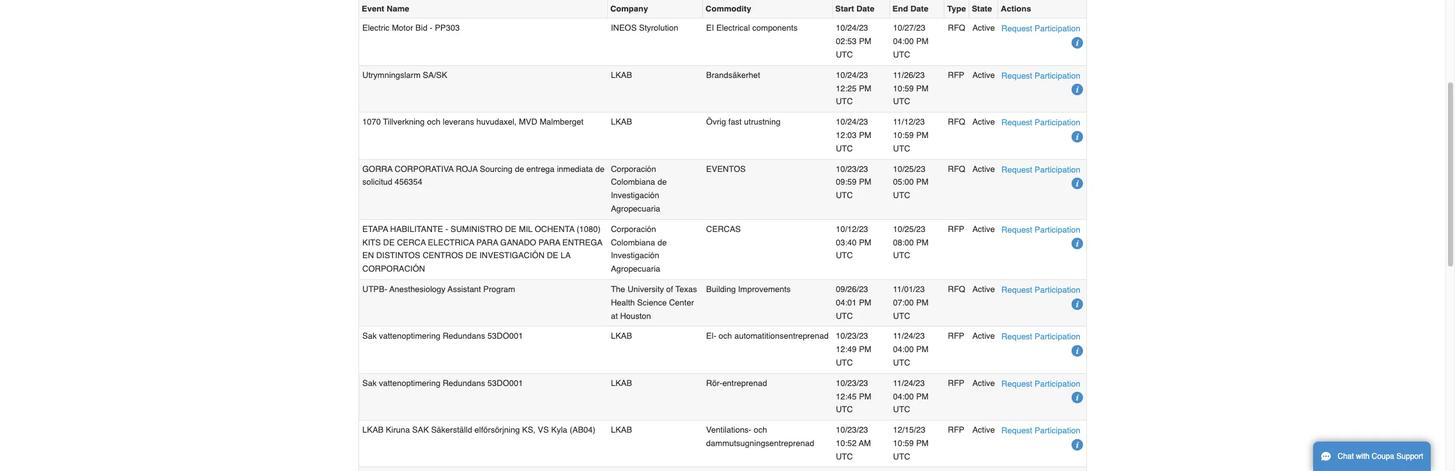 Task type: locate. For each thing, give the bounding box(es) containing it.
10:59 inside 11/26/23 10:59 pm utc
[[894, 83, 914, 93]]

3 rfq from the top
[[948, 164, 966, 174]]

redundans up the säkerställd
[[443, 378, 485, 388]]

10:59 inside 12/15/23 10:59 pm utc
[[894, 439, 914, 448]]

0 vertical spatial corporación
[[611, 164, 656, 174]]

1 rfp from the top
[[948, 70, 965, 80]]

10/23/23 for 12:45
[[836, 378, 869, 388]]

pm inside 10/24/23 12:25 pm utc
[[859, 83, 872, 93]]

53do001 for el- och automatitionsentreprenad
[[488, 331, 523, 341]]

investigación for etapa habilitante - suministro de mil ochenta (1080) kits de cerca electrica para ganado para entrega en distintos centros de investigación de la corporación
[[611, 251, 660, 260]]

1 vertical spatial 10:59
[[894, 130, 914, 140]]

9 request from the top
[[1002, 426, 1033, 436]]

active for 10/24/23 02:53 pm utc
[[973, 23, 996, 33]]

pm right "09:59"
[[859, 177, 872, 187]]

request participation for 10/24/23 02:53 pm utc
[[1002, 24, 1081, 34]]

utc up the "12/15/23"
[[894, 405, 911, 414]]

2 request participation from the top
[[1002, 71, 1081, 80]]

1 vertical spatial -
[[446, 224, 448, 234]]

participation for 10/24/23 12:25 pm utc
[[1035, 71, 1081, 80]]

0 horizontal spatial date
[[857, 4, 875, 14]]

request for 10/23/23 10:52 am utc
[[1002, 426, 1033, 436]]

10/25/23 up 08:00
[[894, 224, 926, 234]]

sak for rör-entreprenad
[[363, 378, 377, 388]]

ventilations-
[[707, 425, 752, 435]]

utc down 12:25
[[836, 97, 853, 106]]

04:00 for 10/24/23 02:53 pm utc
[[894, 37, 914, 46]]

request for 10/23/23 09:59 pm utc
[[1002, 165, 1033, 174]]

11/24/23 04:00 pm utc
[[894, 331, 929, 368], [894, 378, 929, 414]]

fast
[[729, 117, 742, 127]]

1 vertical spatial 53do001
[[488, 378, 523, 388]]

utc down 12:49
[[836, 358, 853, 368]]

03:40
[[836, 238, 857, 247]]

0 vertical spatial 10/24/23
[[836, 23, 869, 33]]

pm right 12:45
[[859, 392, 872, 401]]

corporación colombiana de investigación agropecuaria
[[611, 164, 667, 214], [611, 224, 667, 274]]

request participation button for 10/23/23 09:59 pm utc
[[1002, 163, 1081, 176]]

10/23/23 inside 10/23/23 12:45 pm utc
[[836, 378, 869, 388]]

the
[[611, 284, 626, 294]]

10/27/23 04:00 pm utc
[[894, 23, 929, 59]]

start
[[836, 4, 855, 14]]

och right el-
[[719, 331, 732, 341]]

utc inside 11/01/23 07:00 pm utc
[[894, 311, 911, 321]]

pm right 12:49
[[859, 345, 872, 354]]

de left mil
[[505, 224, 517, 234]]

request for 10/12/23 03:40 pm utc
[[1002, 225, 1033, 235]]

1 53do001 from the top
[[488, 331, 523, 341]]

request for 10/24/23 02:53 pm utc
[[1002, 24, 1033, 34]]

2 10/23/23 from the top
[[836, 331, 869, 341]]

2 53do001 from the top
[[488, 378, 523, 388]]

sak vattenoptimering redundans 53do001 up the säkerställd
[[363, 378, 523, 388]]

2 agropecuaria from the top
[[611, 264, 661, 274]]

1 active from the top
[[973, 23, 996, 33]]

vattenoptimering down 'anesthesiology'
[[379, 331, 441, 341]]

1 redundans from the top
[[443, 331, 485, 341]]

0 vertical spatial investigación
[[611, 191, 660, 200]]

1 11/24/23 04:00 pm utc from the top
[[894, 331, 929, 368]]

sak vattenoptimering redundans 53do001 down utpb- anesthesiology assistant program
[[363, 331, 523, 341]]

6 participation from the top
[[1035, 285, 1081, 295]]

2 sak vattenoptimering redundans 53do001 from the top
[[363, 378, 523, 388]]

2 colombiana from the top
[[611, 238, 656, 247]]

3 04:00 from the top
[[894, 392, 914, 401]]

3 request from the top
[[1002, 118, 1033, 127]]

date inside button
[[857, 4, 875, 14]]

utc inside 10/24/23 12:25 pm utc
[[836, 97, 853, 106]]

10/25/23 05:00 pm utc
[[894, 164, 929, 200]]

de left la
[[547, 251, 559, 260]]

08:00
[[894, 238, 914, 247]]

request participation button for 10/24/23 12:25 pm utc
[[1002, 69, 1081, 82]]

ineos styrolution
[[611, 23, 679, 33]]

4 request from the top
[[1002, 165, 1033, 174]]

6 request from the top
[[1002, 285, 1033, 295]]

corporación
[[611, 164, 656, 174], [611, 224, 656, 234]]

10/24/23 inside 10/24/23 02:53 pm utc
[[836, 23, 869, 33]]

2 redundans from the top
[[443, 378, 485, 388]]

request participation for 10/23/23 12:45 pm utc
[[1002, 379, 1081, 389]]

1 vertical spatial sak
[[363, 378, 377, 388]]

04:00 down 07:00
[[894, 345, 914, 354]]

utc down 05:00
[[894, 191, 911, 200]]

roja
[[456, 164, 478, 174]]

rfp for 10/12/23 03:40 pm utc
[[948, 224, 965, 234]]

3 10/23/23 from the top
[[836, 378, 869, 388]]

1 request participation button from the top
[[1002, 22, 1081, 35]]

0 vertical spatial agropecuaria
[[611, 204, 661, 214]]

program
[[484, 284, 515, 294]]

1 vertical spatial 04:00
[[894, 345, 914, 354]]

8 participation from the top
[[1035, 379, 1081, 389]]

11/01/23 07:00 pm utc
[[894, 284, 929, 321]]

3 participation from the top
[[1035, 118, 1081, 127]]

utc inside 11/12/23 10:59 pm utc
[[894, 144, 911, 153]]

2 request participation button from the top
[[1002, 69, 1081, 82]]

agropecuaria for etapa habilitante - suministro de mil ochenta (1080) kits de cerca electrica para ganado para entrega en distintos centros de investigación de la corporación
[[611, 264, 661, 274]]

3 request participation button from the top
[[1002, 116, 1081, 129]]

pm inside 10/25/23 05:00 pm utc
[[917, 177, 929, 187]]

1 vertical spatial 11/24/23
[[894, 378, 925, 388]]

pm down the 11/26/23
[[917, 83, 929, 93]]

1 vertical spatial sak vattenoptimering redundans 53do001
[[363, 378, 523, 388]]

1 11/24/23 from the top
[[894, 331, 925, 341]]

10:59 inside 11/12/23 10:59 pm utc
[[894, 130, 914, 140]]

0 vertical spatial colombiana
[[611, 177, 656, 187]]

7 request participation from the top
[[1002, 332, 1081, 342]]

4 request participation button from the top
[[1002, 163, 1081, 176]]

4 rfq from the top
[[948, 284, 966, 294]]

sak vattenoptimering redundans 53do001
[[363, 331, 523, 341], [363, 378, 523, 388]]

2 10/24/23 from the top
[[836, 70, 869, 80]]

pm right 12:25
[[859, 83, 872, 93]]

10/25/23 inside 10/25/23 08:00 pm utc
[[894, 224, 926, 234]]

1 sak vattenoptimering redundans 53do001 from the top
[[363, 331, 523, 341]]

request participation for 09/26/23 04:01 pm utc
[[1002, 285, 1081, 295]]

pm down the "12/15/23"
[[917, 439, 929, 448]]

request participation button for 10/23/23 10:52 am utc
[[1002, 424, 1081, 437]]

2 corporación from the top
[[611, 224, 656, 234]]

ei
[[707, 23, 714, 33]]

10/25/23 up 05:00
[[894, 164, 926, 174]]

10:59 down the "12/15/23"
[[894, 439, 914, 448]]

och left leverans on the top of page
[[427, 117, 441, 127]]

participation for 09/26/23 04:01 pm utc
[[1035, 285, 1081, 295]]

11/26/23
[[894, 70, 925, 80]]

04:00
[[894, 37, 914, 46], [894, 345, 914, 354], [894, 392, 914, 401]]

12:25
[[836, 83, 857, 93]]

1 10/25/23 from the top
[[894, 164, 926, 174]]

utc inside 10/23/23 10:52 am utc
[[836, 452, 853, 461]]

pm down 10/12/23
[[859, 238, 872, 247]]

1 participation from the top
[[1035, 24, 1081, 34]]

04:00 down 10/27/23
[[894, 37, 914, 46]]

0 horizontal spatial para
[[477, 238, 498, 247]]

request participation button for 10/23/23 12:45 pm utc
[[1002, 377, 1081, 391]]

colombiana for de
[[611, 177, 656, 187]]

4 rfp from the top
[[948, 378, 965, 388]]

1 vertical spatial agropecuaria
[[611, 264, 661, 274]]

science
[[638, 298, 667, 307]]

53do001 up elförsörjning
[[488, 378, 523, 388]]

10:59 down '11/12/23'
[[894, 130, 914, 140]]

- up electrica
[[446, 224, 448, 234]]

1 vertical spatial 10/25/23
[[894, 224, 926, 234]]

redundans down assistant
[[443, 331, 485, 341]]

4 request participation from the top
[[1002, 165, 1081, 174]]

3 rfp from the top
[[948, 331, 965, 341]]

53do001 for rör-entreprenad
[[488, 378, 523, 388]]

6 active from the top
[[973, 284, 996, 294]]

colombiana
[[611, 177, 656, 187], [611, 238, 656, 247]]

distintos
[[376, 251, 421, 260]]

04:01
[[836, 298, 857, 307]]

-
[[430, 23, 433, 33], [446, 224, 448, 234]]

2 rfp from the top
[[948, 224, 965, 234]]

0 vertical spatial sak
[[363, 331, 377, 341]]

2 vertical spatial 04:00
[[894, 392, 914, 401]]

habilitante
[[390, 224, 443, 234]]

2 04:00 from the top
[[894, 345, 914, 354]]

2 horizontal spatial och
[[754, 425, 768, 435]]

utc right the 10/23/23 12:49 pm utc
[[894, 358, 911, 368]]

rfp for 10/23/23 12:49 pm utc
[[948, 331, 965, 341]]

pm inside 10/23/23 09:59 pm utc
[[859, 177, 872, 187]]

date right end
[[911, 4, 929, 14]]

redundans for el- och automatitionsentreprenad
[[443, 331, 485, 341]]

pm right 02:53
[[859, 37, 872, 46]]

investigación
[[480, 251, 545, 260]]

5 rfp from the top
[[948, 425, 965, 435]]

electrical
[[717, 23, 750, 33]]

pm down 11/01/23
[[917, 298, 929, 307]]

2 10:59 from the top
[[894, 130, 914, 140]]

rfq right 10/25/23 05:00 pm utc
[[948, 164, 966, 174]]

2 11/24/23 04:00 pm utc from the top
[[894, 378, 929, 414]]

pm down 09/26/23
[[859, 298, 872, 307]]

investigación
[[611, 191, 660, 200], [611, 251, 660, 260]]

date right start
[[857, 4, 875, 14]]

07:00
[[894, 298, 914, 307]]

utc down 02:53
[[836, 50, 853, 59]]

0 vertical spatial sak vattenoptimering redundans 53do001
[[363, 331, 523, 341]]

vattenoptimering for rör-entreprenad
[[379, 378, 441, 388]]

2 corporación colombiana de investigación agropecuaria from the top
[[611, 224, 667, 274]]

utc down 10:52
[[836, 452, 853, 461]]

1 10:59 from the top
[[894, 83, 914, 93]]

pm right 12:03
[[859, 130, 872, 140]]

utc down 12:03
[[836, 144, 853, 153]]

request participation
[[1002, 24, 1081, 34], [1002, 71, 1081, 80], [1002, 118, 1081, 127], [1002, 165, 1081, 174], [1002, 225, 1081, 235], [1002, 285, 1081, 295], [1002, 332, 1081, 342], [1002, 379, 1081, 389], [1002, 426, 1081, 436]]

utc down 12:45
[[836, 405, 853, 414]]

9 active from the top
[[973, 425, 996, 435]]

participation for 10/12/23 03:40 pm utc
[[1035, 225, 1081, 235]]

request participation button for 10/12/23 03:40 pm utc
[[1002, 223, 1081, 236]]

5 request participation button from the top
[[1002, 223, 1081, 236]]

1 10/24/23 from the top
[[836, 23, 869, 33]]

ochenta
[[535, 224, 575, 234]]

och up dammutsugningsentreprenad
[[754, 425, 768, 435]]

5 request participation from the top
[[1002, 225, 1081, 235]]

corporación right the inmediata
[[611, 164, 656, 174]]

pm up the "12/15/23"
[[917, 392, 929, 401]]

1 vertical spatial corporación colombiana de investigación agropecuaria
[[611, 224, 667, 274]]

event name
[[362, 4, 409, 14]]

8 request from the top
[[1002, 379, 1033, 389]]

1 colombiana from the top
[[611, 177, 656, 187]]

solicitud
[[363, 177, 393, 187]]

2 vertical spatial 10/24/23
[[836, 117, 869, 127]]

0 vertical spatial redundans
[[443, 331, 485, 341]]

övrig
[[707, 117, 726, 127]]

10/24/23 for 12:25
[[836, 70, 869, 80]]

10:59 for 11/12/23
[[894, 130, 914, 140]]

12:03
[[836, 130, 857, 140]]

utc down 03:40
[[836, 251, 853, 260]]

10/24/23 inside 10/24/23 12:03 pm utc
[[836, 117, 869, 127]]

10/23/23 up "09:59"
[[836, 164, 869, 174]]

pm inside 11/26/23 10:59 pm utc
[[917, 83, 929, 93]]

1 vertical spatial och
[[719, 331, 732, 341]]

sak
[[412, 425, 429, 435]]

request for 10/23/23 12:45 pm utc
[[1002, 379, 1033, 389]]

centros
[[423, 251, 464, 260]]

entrega
[[563, 238, 603, 247]]

3 active from the top
[[973, 117, 996, 127]]

university
[[628, 284, 664, 294]]

utc down "09:59"
[[836, 191, 853, 200]]

1 vertical spatial vattenoptimering
[[379, 378, 441, 388]]

active for 10/23/23 12:49 pm utc
[[973, 331, 996, 341]]

1 04:00 from the top
[[894, 37, 914, 46]]

0 vertical spatial 04:00
[[894, 37, 914, 46]]

date
[[857, 4, 875, 14], [911, 4, 929, 14]]

2 active from the top
[[973, 70, 996, 80]]

9 request participation button from the top
[[1002, 424, 1081, 437]]

1 date from the left
[[857, 4, 875, 14]]

sa/sk
[[423, 70, 448, 80]]

2 rfq from the top
[[948, 117, 966, 127]]

9 request participation from the top
[[1002, 426, 1081, 436]]

11/24/23 04:00 pm utc down 11/01/23 07:00 pm utc
[[894, 331, 929, 368]]

0 vertical spatial -
[[430, 23, 433, 33]]

pm inside 12/15/23 10:59 pm utc
[[917, 439, 929, 448]]

utc down '11/12/23'
[[894, 144, 911, 153]]

11/26/23 10:59 pm utc
[[894, 70, 929, 106]]

0 vertical spatial 11/24/23
[[894, 331, 925, 341]]

utc down 08:00
[[894, 251, 911, 260]]

11/24/23 down 11/01/23 07:00 pm utc
[[894, 331, 925, 341]]

1 10/23/23 from the top
[[836, 164, 869, 174]]

active for 10/23/23 09:59 pm utc
[[973, 164, 996, 174]]

10/23/23 inside 10/23/23 09:59 pm utc
[[836, 164, 869, 174]]

at
[[611, 311, 618, 321]]

1 corporación from the top
[[611, 164, 656, 174]]

0 vertical spatial vattenoptimering
[[379, 331, 441, 341]]

2 vertical spatial och
[[754, 425, 768, 435]]

8 request participation button from the top
[[1002, 377, 1081, 391]]

3 request participation from the top
[[1002, 118, 1081, 127]]

10/24/23 up 12:25
[[836, 70, 869, 80]]

entrega
[[527, 164, 555, 174]]

2 vattenoptimering from the top
[[379, 378, 441, 388]]

4 10/23/23 from the top
[[836, 425, 869, 435]]

04:00 up the "12/15/23"
[[894, 392, 914, 401]]

5 active from the top
[[973, 224, 996, 234]]

10/25/23 for 08:00
[[894, 224, 926, 234]]

456354
[[395, 177, 423, 187]]

2 participation from the top
[[1035, 71, 1081, 80]]

- inside etapa habilitante - suministro de mil ochenta (1080) kits de cerca electrica para ganado para entrega en distintos centros de investigación de la corporación
[[446, 224, 448, 234]]

vattenoptimering up sak
[[379, 378, 441, 388]]

1 rfq from the top
[[948, 23, 966, 33]]

och inside ventilations- och dammutsugningsentreprenad
[[754, 425, 768, 435]]

11/24/23 for 10/23/23 12:49 pm utc
[[894, 331, 925, 341]]

2 10/25/23 from the top
[[894, 224, 926, 234]]

1 vertical spatial 10/24/23
[[836, 70, 869, 80]]

10/25/23 inside 10/25/23 05:00 pm utc
[[894, 164, 926, 174]]

12:45
[[836, 392, 857, 401]]

53do001
[[488, 331, 523, 341], [488, 378, 523, 388]]

lkab for rör-
[[611, 378, 632, 388]]

10:59 for 12/15/23
[[894, 439, 914, 448]]

11/24/23 up the "12/15/23"
[[894, 378, 925, 388]]

utc inside 10/25/23 05:00 pm utc
[[894, 191, 911, 200]]

10/24/23 inside 10/24/23 12:25 pm utc
[[836, 70, 869, 80]]

10/23/23 up 12:49
[[836, 331, 869, 341]]

1 vertical spatial corporación
[[611, 224, 656, 234]]

corporación for etapa habilitante - suministro de mil ochenta (1080) kits de cerca electrica para ganado para entrega en distintos centros de investigación de la corporación
[[611, 224, 656, 234]]

3 10:59 from the top
[[894, 439, 914, 448]]

2 request from the top
[[1002, 71, 1033, 80]]

utc up '11/12/23'
[[894, 97, 911, 106]]

1 horizontal spatial para
[[539, 238, 561, 247]]

pm down 10/27/23
[[917, 37, 929, 46]]

start date button
[[836, 2, 875, 16]]

5 request from the top
[[1002, 225, 1033, 235]]

1 vertical spatial investigación
[[611, 251, 660, 260]]

1 para from the left
[[477, 238, 498, 247]]

1 request from the top
[[1002, 24, 1033, 34]]

utc inside 11/26/23 10:59 pm utc
[[894, 97, 911, 106]]

0 vertical spatial och
[[427, 117, 441, 127]]

participation for 10/24/23 02:53 pm utc
[[1035, 24, 1081, 34]]

request participation for 10/24/23 12:03 pm utc
[[1002, 118, 1081, 127]]

0 vertical spatial 53do001
[[488, 331, 523, 341]]

10/24/23 up 12:03
[[836, 117, 869, 127]]

0 vertical spatial 11/24/23 04:00 pm utc
[[894, 331, 929, 368]]

active for 10/24/23 12:25 pm utc
[[973, 70, 996, 80]]

corporación colombiana de investigación agropecuaria for (1080)
[[611, 224, 667, 274]]

start date
[[836, 4, 875, 14]]

rfq right 11/12/23 10:59 pm utc at the top right of page
[[948, 117, 966, 127]]

5 participation from the top
[[1035, 225, 1081, 235]]

rfq down type button
[[948, 23, 966, 33]]

1 vattenoptimering from the top
[[379, 331, 441, 341]]

corporación right (1080)
[[611, 224, 656, 234]]

utpb- anesthesiology assistant program
[[363, 284, 515, 294]]

request participation for 10/24/23 12:25 pm utc
[[1002, 71, 1081, 80]]

6 request participation from the top
[[1002, 285, 1081, 295]]

10/23/23 for 10:52
[[836, 425, 869, 435]]

utc inside 10/25/23 08:00 pm utc
[[894, 251, 911, 260]]

7 active from the top
[[973, 331, 996, 341]]

8 request participation from the top
[[1002, 379, 1081, 389]]

3 10/24/23 from the top
[[836, 117, 869, 127]]

ganado
[[500, 238, 537, 247]]

pm right 05:00
[[917, 177, 929, 187]]

1 vertical spatial redundans
[[443, 378, 485, 388]]

04:00 inside '10/27/23 04:00 pm utc'
[[894, 37, 914, 46]]

utc inside '10/27/23 04:00 pm utc'
[[894, 50, 911, 59]]

1 horizontal spatial -
[[446, 224, 448, 234]]

center
[[669, 298, 694, 307]]

active for 10/23/23 10:52 am utc
[[973, 425, 996, 435]]

10/23/23 inside the 10/23/23 12:49 pm utc
[[836, 331, 869, 341]]

1 investigación from the top
[[611, 191, 660, 200]]

1 horizontal spatial och
[[719, 331, 732, 341]]

leverans
[[443, 117, 474, 127]]

0 vertical spatial 10:59
[[894, 83, 914, 93]]

pm right 08:00
[[917, 238, 929, 247]]

2 sak from the top
[[363, 378, 377, 388]]

utc inside 10/23/23 12:45 pm utc
[[836, 405, 853, 414]]

para down ochenta
[[539, 238, 561, 247]]

1 vertical spatial colombiana
[[611, 238, 656, 247]]

4 active from the top
[[973, 164, 996, 174]]

para down suministro at the top of page
[[477, 238, 498, 247]]

brandsäkerhet
[[707, 70, 761, 80]]

utc inside 10/24/23 12:03 pm utc
[[836, 144, 853, 153]]

1 corporación colombiana de investigación agropecuaria from the top
[[611, 164, 667, 214]]

övrig fast utrustning
[[707, 117, 781, 127]]

participation for 10/24/23 12:03 pm utc
[[1035, 118, 1081, 127]]

1 agropecuaria from the top
[[611, 204, 661, 214]]

1 vertical spatial 11/24/23 04:00 pm utc
[[894, 378, 929, 414]]

pm down '11/12/23'
[[917, 130, 929, 140]]

rfp for 10/24/23 12:25 pm utc
[[948, 70, 965, 80]]

inmediata
[[557, 164, 593, 174]]

redundans
[[443, 331, 485, 341], [443, 378, 485, 388]]

10:59 down the 11/26/23
[[894, 83, 914, 93]]

agropecuaria for gorra corporativa roja sourcing de entrega inmediata de solicitud 456354
[[611, 204, 661, 214]]

2 11/24/23 from the top
[[894, 378, 925, 388]]

10/23/23 up 12:45
[[836, 378, 869, 388]]

10/23/23 for 12:49
[[836, 331, 869, 341]]

1 request participation from the top
[[1002, 24, 1081, 34]]

7 request participation button from the top
[[1002, 330, 1081, 344]]

6 request participation button from the top
[[1002, 283, 1081, 297]]

anesthesiology
[[390, 284, 446, 294]]

53do001 down 'program'
[[488, 331, 523, 341]]

10/24/23 for 12:03
[[836, 117, 869, 127]]

request for 09/26/23 04:01 pm utc
[[1002, 285, 1033, 295]]

11/24/23 04:00 pm utc up the "12/15/23"
[[894, 378, 929, 414]]

- right bid
[[430, 23, 433, 33]]

04:00 for 10/23/23 12:45 pm utc
[[894, 392, 914, 401]]

date inside button
[[911, 4, 929, 14]]

7 participation from the top
[[1035, 332, 1081, 342]]

4 participation from the top
[[1035, 165, 1081, 174]]

0 vertical spatial 10/25/23
[[894, 164, 926, 174]]

utc down the "12/15/23"
[[894, 452, 911, 461]]

10/24/23 up 02:53
[[836, 23, 869, 33]]

request
[[1002, 24, 1033, 34], [1002, 71, 1033, 80], [1002, 118, 1033, 127], [1002, 165, 1033, 174], [1002, 225, 1033, 235], [1002, 285, 1033, 295], [1002, 332, 1033, 342], [1002, 379, 1033, 389], [1002, 426, 1033, 436]]

lkab for el-
[[611, 331, 632, 341]]

utc down 04:01 at right
[[836, 311, 853, 321]]

rfq for 10/27/23 04:00 pm utc
[[948, 23, 966, 33]]

7 request from the top
[[1002, 332, 1033, 342]]

request for 10/24/23 12:25 pm utc
[[1002, 71, 1033, 80]]

9 participation from the top
[[1035, 426, 1081, 436]]

2 date from the left
[[911, 4, 929, 14]]

10/23/23 up 10:52
[[836, 425, 869, 435]]

10/23/23 inside 10/23/23 10:52 am utc
[[836, 425, 869, 435]]

rfp for 10/23/23 12:45 pm utc
[[948, 378, 965, 388]]

mvd
[[519, 117, 538, 127]]

utc down 07:00
[[894, 311, 911, 321]]

0 vertical spatial corporación colombiana de investigación agropecuaria
[[611, 164, 667, 214]]

10/12/23 03:40 pm utc
[[836, 224, 872, 260]]

rfq right 11/01/23 07:00 pm utc
[[948, 284, 966, 294]]

1 horizontal spatial date
[[911, 4, 929, 14]]

vattenoptimering for el- och automatitionsentreprenad
[[379, 331, 441, 341]]

chat with coupa support button
[[1314, 442, 1432, 471]]

2 investigación from the top
[[611, 251, 660, 260]]

2 vertical spatial 10:59
[[894, 439, 914, 448]]

utc up the 11/26/23
[[894, 50, 911, 59]]

assistant
[[448, 284, 481, 294]]

active
[[973, 23, 996, 33], [973, 70, 996, 80], [973, 117, 996, 127], [973, 164, 996, 174], [973, 224, 996, 234], [973, 284, 996, 294], [973, 331, 996, 341], [973, 378, 996, 388], [973, 425, 996, 435]]

1 sak from the top
[[363, 331, 377, 341]]

8 active from the top
[[973, 378, 996, 388]]



Task type: describe. For each thing, give the bounding box(es) containing it.
10/25/23 for 05:00
[[894, 164, 926, 174]]

type
[[948, 4, 966, 14]]

rfq for 11/01/23 07:00 pm utc
[[948, 284, 966, 294]]

active for 10/23/23 12:45 pm utc
[[973, 378, 996, 388]]

cercas
[[707, 224, 741, 234]]

dammutsugningsentreprenad
[[707, 439, 815, 448]]

chat
[[1338, 452, 1355, 461]]

date for start date
[[857, 4, 875, 14]]

request participation for 10/23/23 10:52 am utc
[[1002, 426, 1081, 436]]

actions
[[1001, 4, 1032, 14]]

ineos
[[611, 23, 637, 33]]

request participation button for 10/24/23 12:03 pm utc
[[1002, 116, 1081, 129]]

pm inside 10/25/23 08:00 pm utc
[[917, 238, 929, 247]]

corporación colombiana de investigación agropecuaria for de
[[611, 164, 667, 214]]

sak for el- och automatitionsentreprenad
[[363, 331, 377, 341]]

10/23/23 12:49 pm utc
[[836, 331, 872, 368]]

utc inside 09/26/23 04:01 pm utc
[[836, 311, 853, 321]]

12/15/23 10:59 pm utc
[[894, 425, 929, 461]]

sak vattenoptimering redundans 53do001 for rör-entreprenad
[[363, 378, 523, 388]]

suministro
[[451, 224, 503, 234]]

of
[[667, 284, 674, 294]]

rör-entreprenad
[[707, 378, 768, 388]]

11/01/23
[[894, 284, 925, 294]]

0 horizontal spatial och
[[427, 117, 441, 127]]

0 horizontal spatial -
[[430, 23, 433, 33]]

chat with coupa support
[[1338, 452, 1424, 461]]

de down electrica
[[466, 251, 477, 260]]

pm inside 10/23/23 12:45 pm utc
[[859, 392, 872, 401]]

utc inside "10/12/23 03:40 pm utc"
[[836, 251, 853, 260]]

lkab kiruna sak säkerställd elförsörjning ks, vs kyla (ab04)
[[363, 425, 596, 435]]

request participation button for 09/26/23 04:01 pm utc
[[1002, 283, 1081, 297]]

05:00
[[894, 177, 914, 187]]

de up 'distintos'
[[383, 238, 395, 247]]

el-
[[707, 331, 717, 341]]

event
[[362, 4, 385, 14]]

pm inside the 10/23/23 12:49 pm utc
[[859, 345, 872, 354]]

colombiana for (1080)
[[611, 238, 656, 247]]

building improvements
[[707, 284, 791, 294]]

houston
[[620, 311, 651, 321]]

entreprenad
[[723, 378, 768, 388]]

participation for 10/23/23 10:52 am utc
[[1035, 426, 1081, 436]]

10/23/23 09:59 pm utc
[[836, 164, 872, 200]]

pm inside 11/12/23 10:59 pm utc
[[917, 130, 929, 140]]

gorra corporativa roja sourcing de entrega inmediata de solicitud 456354
[[363, 164, 605, 187]]

11/24/23 04:00 pm utc for 10/23/23 12:45 pm utc
[[894, 378, 929, 414]]

components
[[753, 23, 798, 33]]

elförsörjning
[[475, 425, 520, 435]]

utc inside the 10/23/23 12:49 pm utc
[[836, 358, 853, 368]]

la
[[561, 251, 571, 260]]

request for 10/23/23 12:49 pm utc
[[1002, 332, 1033, 342]]

company button
[[611, 2, 648, 16]]

state button
[[972, 2, 993, 16]]

request participation button for 10/24/23 02:53 pm utc
[[1002, 22, 1081, 35]]

sourcing
[[480, 164, 513, 174]]

active for 10/12/23 03:40 pm utc
[[973, 224, 996, 234]]

09:59
[[836, 177, 857, 187]]

building
[[707, 284, 736, 294]]

event name button
[[362, 2, 409, 16]]

pm inside 10/24/23 12:03 pm utc
[[859, 130, 872, 140]]

utc inside 10/23/23 09:59 pm utc
[[836, 191, 853, 200]]

utpb-
[[363, 284, 387, 294]]

end
[[893, 4, 909, 14]]

en
[[363, 251, 374, 260]]

(ab04)
[[570, 425, 596, 435]]

mil
[[519, 224, 533, 234]]

corporativa
[[395, 164, 454, 174]]

10/24/23 for 02:53
[[836, 23, 869, 33]]

lkab for ventilations-
[[611, 425, 632, 435]]

request participation for 10/12/23 03:40 pm utc
[[1002, 225, 1081, 235]]

name
[[387, 4, 409, 14]]

request participation for 10/23/23 09:59 pm utc
[[1002, 165, 1081, 174]]

11/12/23 10:59 pm utc
[[894, 117, 929, 153]]

kiruna
[[386, 425, 410, 435]]

tillverkning
[[383, 117, 425, 127]]

ventilations- och dammutsugningsentreprenad
[[707, 425, 815, 448]]

cerca
[[397, 238, 426, 247]]

coupa
[[1372, 452, 1395, 461]]

participation for 10/23/23 12:45 pm utc
[[1035, 379, 1081, 389]]

pm inside '10/27/23 04:00 pm utc'
[[917, 37, 929, 46]]

am
[[859, 439, 871, 448]]

sak vattenoptimering redundans 53do001 for el- och automatitionsentreprenad
[[363, 331, 523, 341]]

etapa habilitante - suministro de mil ochenta (1080) kits de cerca electrica para ganado para entrega en distintos centros de investigación de la corporación
[[363, 224, 603, 274]]

och for lkab kiruna sak säkerställd elförsörjning ks, vs kyla (ab04)
[[754, 425, 768, 435]]

motor
[[392, 23, 413, 33]]

health
[[611, 298, 635, 307]]

ks,
[[522, 425, 536, 435]]

request participation button for 10/23/23 12:49 pm utc
[[1002, 330, 1081, 344]]

pm inside "10/12/23 03:40 pm utc"
[[859, 238, 872, 247]]

active for 10/24/23 12:03 pm utc
[[973, 117, 996, 127]]

vs
[[538, 425, 549, 435]]

redundans for rör-entreprenad
[[443, 378, 485, 388]]

10/12/23
[[836, 224, 869, 234]]

date for end date
[[911, 4, 929, 14]]

10/23/23 10:52 am utc
[[836, 425, 871, 461]]

end date button
[[893, 2, 929, 16]]

commodity button
[[706, 2, 752, 16]]

type state
[[948, 4, 993, 14]]

pm inside 11/01/23 07:00 pm utc
[[917, 298, 929, 307]]

12:49
[[836, 345, 857, 354]]

pm down 11/01/23 07:00 pm utc
[[917, 345, 929, 354]]

utrustning
[[744, 117, 781, 127]]

styrolution
[[639, 23, 679, 33]]

electrica
[[428, 238, 475, 247]]

1070
[[363, 117, 381, 127]]

ei electrical components
[[707, 23, 798, 33]]

rfp for 10/23/23 10:52 am utc
[[948, 425, 965, 435]]

rfq for 11/12/23 10:59 pm utc
[[948, 117, 966, 127]]

och for sak vattenoptimering redundans 53do001
[[719, 331, 732, 341]]

lkab for övrig
[[611, 117, 632, 127]]

11/24/23 04:00 pm utc for 10/23/23 12:49 pm utc
[[894, 331, 929, 368]]

with
[[1357, 452, 1370, 461]]

11/12/23
[[894, 117, 925, 127]]

huvudaxel,
[[477, 117, 517, 127]]

utc inside 10/24/23 02:53 pm utc
[[836, 50, 853, 59]]

active for 09/26/23 04:01 pm utc
[[973, 284, 996, 294]]

participation for 10/23/23 09:59 pm utc
[[1035, 165, 1081, 174]]

request for 10/24/23 12:03 pm utc
[[1002, 118, 1033, 127]]

10/24/23 12:03 pm utc
[[836, 117, 872, 153]]

10/23/23 for 09:59
[[836, 164, 869, 174]]

11/24/23 for 10/23/23 12:45 pm utc
[[894, 378, 925, 388]]

investigación for gorra corporativa roja sourcing de entrega inmediata de solicitud 456354
[[611, 191, 660, 200]]

corporación for gorra corporativa roja sourcing de entrega inmediata de solicitud 456354
[[611, 164, 656, 174]]

el- och automatitionsentreprenad
[[707, 331, 829, 341]]

pm inside 09/26/23 04:01 pm utc
[[859, 298, 872, 307]]

09/26/23 04:01 pm utc
[[836, 284, 872, 321]]

04:00 for 10/23/23 12:49 pm utc
[[894, 345, 914, 354]]

10:52
[[836, 439, 857, 448]]

2 para from the left
[[539, 238, 561, 247]]

request participation for 10/23/23 12:49 pm utc
[[1002, 332, 1081, 342]]

type button
[[948, 2, 966, 16]]

10/24/23 12:25 pm utc
[[836, 70, 872, 106]]

10:59 for 11/26/23
[[894, 83, 914, 93]]

rör-
[[707, 378, 723, 388]]

12/15/23
[[894, 425, 926, 435]]

improvements
[[738, 284, 791, 294]]

participation for 10/23/23 12:49 pm utc
[[1035, 332, 1081, 342]]

rfq for 10/25/23 05:00 pm utc
[[948, 164, 966, 174]]

pm inside 10/24/23 02:53 pm utc
[[859, 37, 872, 46]]

10/25/23 08:00 pm utc
[[894, 224, 929, 260]]

state
[[972, 4, 993, 14]]

utc inside 12/15/23 10:59 pm utc
[[894, 452, 911, 461]]

company
[[611, 4, 648, 14]]

pp303
[[435, 23, 460, 33]]

säkerställd
[[431, 425, 472, 435]]



Task type: vqa. For each thing, say whether or not it's contained in the screenshot.
Redundans
yes



